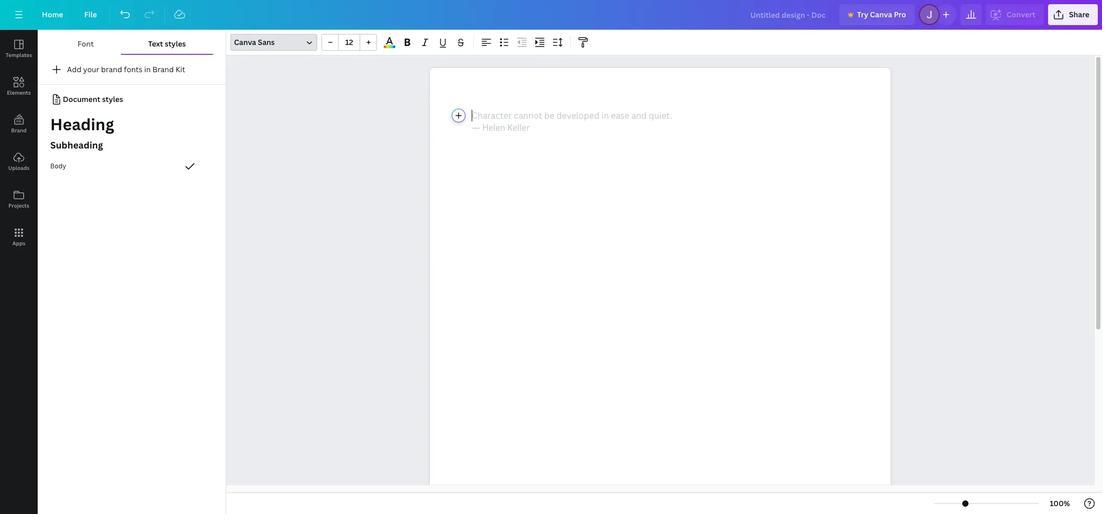 Task type: vqa. For each thing, say whether or not it's contained in the screenshot.
100%
yes



Task type: locate. For each thing, give the bounding box(es) containing it.
templates button
[[0, 30, 38, 68]]

elements
[[7, 89, 31, 96]]

uploads
[[8, 164, 29, 172]]

sans
[[258, 37, 275, 47]]

canva inside 'button'
[[870, 9, 892, 19]]

canva sans button
[[230, 34, 317, 51]]

body
[[50, 162, 66, 171]]

add
[[67, 64, 81, 74]]

projects
[[8, 202, 29, 209]]

color range image
[[384, 46, 395, 48]]

text styles button
[[121, 34, 213, 54]]

canva inside popup button
[[234, 37, 256, 47]]

apps
[[12, 240, 25, 247]]

heading button
[[38, 112, 226, 137]]

canva left sans
[[234, 37, 256, 47]]

canva
[[870, 9, 892, 19], [234, 37, 256, 47]]

font
[[77, 39, 94, 49]]

styles right text
[[165, 39, 186, 49]]

templates
[[6, 51, 32, 59]]

brand up uploads button
[[11, 127, 27, 134]]

None text field
[[430, 68, 891, 515]]

text
[[148, 39, 163, 49]]

styles for document styles
[[102, 94, 123, 104]]

canva right try
[[870, 9, 892, 19]]

convert
[[1007, 9, 1036, 19]]

1 vertical spatial styles
[[102, 94, 123, 104]]

styles
[[165, 39, 186, 49], [102, 94, 123, 104]]

Design title text field
[[742, 4, 835, 25]]

uploads button
[[0, 143, 38, 181]]

share
[[1069, 9, 1090, 19]]

document styles
[[63, 94, 123, 104]]

pro
[[894, 9, 906, 19]]

0 vertical spatial canva
[[870, 9, 892, 19]]

side panel tab list
[[0, 30, 38, 256]]

home
[[42, 9, 63, 19]]

canva sans
[[234, 37, 275, 47]]

0 horizontal spatial brand
[[11, 127, 27, 134]]

group
[[321, 34, 377, 51]]

100%
[[1050, 499, 1070, 509]]

brand
[[153, 64, 174, 74], [11, 127, 27, 134]]

share button
[[1048, 4, 1098, 25]]

subheading button
[[38, 135, 226, 156]]

kit
[[176, 64, 185, 74]]

body button
[[38, 156, 226, 177]]

brand right in
[[153, 64, 174, 74]]

styles down brand
[[102, 94, 123, 104]]

0 vertical spatial styles
[[165, 39, 186, 49]]

your
[[83, 64, 99, 74]]

brand inside add your brand fonts in brand kit button
[[153, 64, 174, 74]]

file
[[84, 9, 97, 19]]

100% button
[[1043, 496, 1077, 513]]

0 horizontal spatial canva
[[234, 37, 256, 47]]

heading
[[50, 114, 114, 135]]

subheading
[[50, 139, 103, 151]]

0 horizontal spatial styles
[[102, 94, 123, 104]]

try canva pro button
[[839, 4, 915, 25]]

1 horizontal spatial canva
[[870, 9, 892, 19]]

brand
[[101, 64, 122, 74]]

document
[[63, 94, 100, 104]]

projects button
[[0, 181, 38, 218]]

1 vertical spatial brand
[[11, 127, 27, 134]]

1 horizontal spatial brand
[[153, 64, 174, 74]]

0 vertical spatial brand
[[153, 64, 174, 74]]

add your brand fonts in brand kit button
[[38, 59, 226, 80]]

styles inside button
[[165, 39, 186, 49]]

1 horizontal spatial styles
[[165, 39, 186, 49]]

heading subheading
[[50, 114, 114, 151]]

1 vertical spatial canva
[[234, 37, 256, 47]]



Task type: describe. For each thing, give the bounding box(es) containing it.
add your brand fonts in brand kit
[[67, 64, 185, 74]]

– – number field
[[342, 37, 357, 47]]

try canva pro
[[857, 9, 906, 19]]

main menu bar
[[0, 0, 1102, 30]]

styles for text styles
[[165, 39, 186, 49]]

home link
[[34, 4, 72, 25]]

in
[[144, 64, 151, 74]]

apps button
[[0, 218, 38, 256]]

fonts
[[124, 64, 142, 74]]

convert button
[[986, 4, 1044, 25]]

file button
[[76, 4, 105, 25]]

brand inside brand button
[[11, 127, 27, 134]]

font button
[[50, 34, 121, 54]]

elements button
[[0, 68, 38, 105]]

try
[[857, 9, 868, 19]]

text styles
[[148, 39, 186, 49]]

brand button
[[0, 105, 38, 143]]



